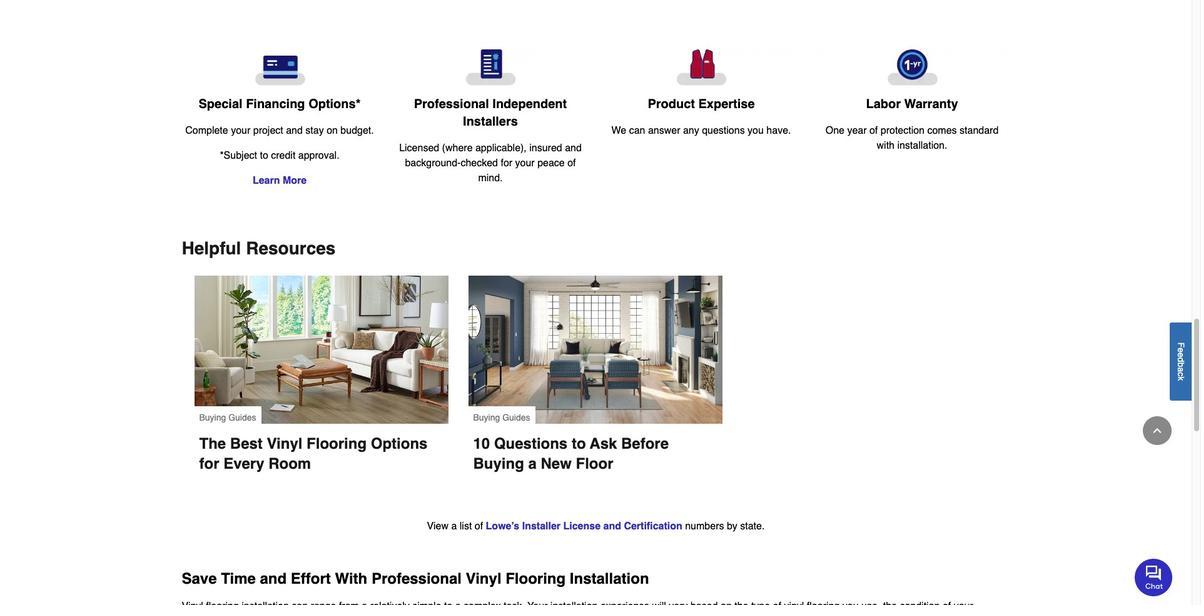 Task type: locate. For each thing, give the bounding box(es) containing it.
buying guides
[[199, 413, 256, 423], [473, 413, 530, 423]]

1 horizontal spatial a
[[528, 455, 537, 473]]

1 vertical spatial professional
[[372, 571, 462, 588]]

0 horizontal spatial guides
[[228, 413, 256, 423]]

d
[[1176, 358, 1186, 362]]

a down questions
[[528, 455, 537, 473]]

1 horizontal spatial for
[[501, 157, 513, 169]]

0 vertical spatial of
[[870, 125, 878, 136]]

a living room with a white sofa, two blue armchairs, a sisal rug and light hardwood flooring. image
[[468, 276, 722, 424]]

1 vertical spatial your
[[515, 157, 535, 169]]

guides up the best
[[228, 413, 256, 423]]

and right 'license'
[[603, 521, 621, 532]]

credit
[[271, 150, 296, 161]]

of right peace
[[568, 157, 576, 169]]

for down "the"
[[199, 455, 219, 473]]

2 vertical spatial a
[[451, 521, 457, 532]]

1 horizontal spatial your
[[515, 157, 535, 169]]

options*
[[309, 97, 361, 111]]

chat invite button image
[[1135, 559, 1173, 597]]

budget.
[[341, 125, 374, 136]]

labor warranty
[[866, 97, 958, 111]]

installation.
[[898, 140, 948, 151]]

guides for questions
[[503, 413, 530, 423]]

1 guides from the left
[[228, 413, 256, 423]]

1 vertical spatial of
[[568, 157, 576, 169]]

0 vertical spatial vinyl
[[267, 435, 302, 453]]

0 horizontal spatial vinyl
[[267, 435, 302, 453]]

your up *subject
[[231, 125, 250, 136]]

2 horizontal spatial a
[[1176, 367, 1186, 372]]

the
[[199, 435, 226, 453]]

2 guides from the left
[[503, 413, 530, 423]]

every
[[223, 455, 264, 473]]

a inside f e e d b a c k button
[[1176, 367, 1186, 372]]

0 vertical spatial a
[[1176, 367, 1186, 372]]

buying down 10
[[473, 455, 524, 473]]

year
[[847, 125, 867, 136]]

1 horizontal spatial flooring
[[506, 571, 566, 588]]

of
[[870, 125, 878, 136], [568, 157, 576, 169], [475, 521, 483, 532]]

0 vertical spatial your
[[231, 125, 250, 136]]

b
[[1176, 362, 1186, 367]]

to left credit
[[260, 150, 268, 161]]

lowe's
[[486, 521, 519, 532]]

a left list
[[451, 521, 457, 532]]

standard
[[960, 125, 999, 136]]

the best vinyl flooring options for every room
[[199, 435, 432, 473]]

professional up installers
[[414, 97, 489, 111]]

for
[[501, 157, 513, 169], [199, 455, 219, 473]]

by
[[727, 521, 738, 532]]

more
[[283, 175, 307, 186]]

options
[[371, 435, 428, 453]]

your
[[231, 125, 250, 136], [515, 157, 535, 169]]

complete
[[185, 125, 228, 136]]

2 vertical spatial of
[[475, 521, 483, 532]]

buying guides for best
[[199, 413, 256, 423]]

to left ask at bottom
[[572, 435, 586, 453]]

view a list of lowe's installer license and certification numbers by state.
[[427, 521, 765, 532]]

with
[[335, 571, 367, 588]]

1 vertical spatial flooring
[[506, 571, 566, 588]]

floor
[[576, 455, 614, 473]]

0 horizontal spatial a
[[451, 521, 457, 532]]

flooring
[[307, 435, 367, 453], [506, 571, 566, 588]]

1 vertical spatial for
[[199, 455, 219, 473]]

a lowe's red vest icon. image
[[606, 49, 797, 86]]

0 horizontal spatial flooring
[[307, 435, 367, 453]]

guides up questions
[[503, 413, 530, 423]]

with
[[877, 140, 895, 151]]

0 vertical spatial for
[[501, 157, 513, 169]]

1 vertical spatial to
[[572, 435, 586, 453]]

one
[[826, 125, 845, 136]]

2 buying guides from the left
[[473, 413, 530, 423]]

2 horizontal spatial of
[[870, 125, 878, 136]]

flooring up room
[[307, 435, 367, 453]]

0 vertical spatial flooring
[[307, 435, 367, 453]]

certification
[[624, 521, 682, 532]]

a up 'k'
[[1176, 367, 1186, 372]]

of right year
[[870, 125, 878, 136]]

one year of protection comes standard with installation.
[[826, 125, 999, 151]]

to inside 10 questions to ask before buying a new floor
[[572, 435, 586, 453]]

room
[[269, 455, 311, 473]]

buying up 10
[[473, 413, 500, 423]]

vinyl
[[267, 435, 302, 453], [466, 571, 502, 588]]

installation
[[570, 571, 649, 588]]

vinyl down list
[[466, 571, 502, 588]]

0 horizontal spatial for
[[199, 455, 219, 473]]

questions
[[702, 125, 745, 136]]

your inside licensed (where applicable), insured and background-checked for your peace of mind.
[[515, 157, 535, 169]]

*subject to credit approval.
[[220, 150, 340, 161]]

ask
[[590, 435, 617, 453]]

c
[[1176, 372, 1186, 377]]

a inside 10 questions to ask before buying a new floor
[[528, 455, 537, 473]]

save time and effort with professional vinyl flooring installation
[[182, 571, 649, 588]]

e up d
[[1176, 348, 1186, 353]]

a living room with a white couch, a brown leather ottoman and brown wood-look vinyl plank flooring. image
[[194, 276, 448, 424]]

for inside the best vinyl flooring options for every room
[[199, 455, 219, 473]]

to
[[260, 150, 268, 161], [572, 435, 586, 453]]

professional down the view
[[372, 571, 462, 588]]

save
[[182, 571, 217, 588]]

f e e d b a c k
[[1176, 342, 1186, 381]]

and
[[286, 125, 303, 136], [565, 142, 582, 154], [603, 521, 621, 532], [260, 571, 287, 588]]

financing
[[246, 97, 305, 111]]

professional
[[414, 97, 489, 111], [372, 571, 462, 588]]

buying guides up "the"
[[199, 413, 256, 423]]

guides
[[228, 413, 256, 423], [503, 413, 530, 423]]

1 horizontal spatial guides
[[503, 413, 530, 423]]

vinyl up room
[[267, 435, 302, 453]]

1 buying guides from the left
[[199, 413, 256, 423]]

buying
[[199, 413, 226, 423], [473, 413, 500, 423], [473, 455, 524, 473]]

buying guides for questions
[[473, 413, 530, 423]]

0 horizontal spatial buying guides
[[199, 413, 256, 423]]

warranty
[[904, 97, 958, 111]]

flooring down "installer"
[[506, 571, 566, 588]]

guides for best
[[228, 413, 256, 423]]

of right list
[[475, 521, 483, 532]]

e up b at the bottom right of the page
[[1176, 353, 1186, 358]]

and right the insured
[[565, 142, 582, 154]]

installer
[[522, 521, 561, 532]]

and inside licensed (where applicable), insured and background-checked for your peace of mind.
[[565, 142, 582, 154]]

1 horizontal spatial of
[[568, 157, 576, 169]]

*subject
[[220, 150, 257, 161]]

any
[[683, 125, 699, 136]]

background-
[[405, 157, 461, 169]]

flooring inside the best vinyl flooring options for every room
[[307, 435, 367, 453]]

buying inside 10 questions to ask before buying a new floor
[[473, 455, 524, 473]]

1 horizontal spatial to
[[572, 435, 586, 453]]

installers
[[463, 114, 518, 129]]

buying guides up 10
[[473, 413, 530, 423]]

product
[[648, 97, 695, 111]]

buying up "the"
[[199, 413, 226, 423]]

complete your project and stay on budget.
[[185, 125, 374, 136]]

0 horizontal spatial to
[[260, 150, 268, 161]]

1 e from the top
[[1176, 348, 1186, 353]]

learn
[[253, 175, 280, 186]]

for down the applicable),
[[501, 157, 513, 169]]

e
[[1176, 348, 1186, 353], [1176, 353, 1186, 358]]

1 vertical spatial a
[[528, 455, 537, 473]]

license
[[563, 521, 601, 532]]

1 horizontal spatial buying guides
[[473, 413, 530, 423]]

your down the insured
[[515, 157, 535, 169]]

1 horizontal spatial vinyl
[[466, 571, 502, 588]]

have.
[[767, 125, 791, 136]]

peace
[[538, 157, 565, 169]]

0 vertical spatial professional
[[414, 97, 489, 111]]



Task type: describe. For each thing, give the bounding box(es) containing it.
learn more
[[253, 175, 307, 186]]

licensed
[[399, 142, 439, 154]]

project
[[253, 125, 283, 136]]

f e e d b a c k button
[[1170, 323, 1192, 401]]

you
[[748, 125, 764, 136]]

buying for 10
[[473, 413, 500, 423]]

new
[[541, 455, 572, 473]]

buying for the
[[199, 413, 226, 423]]

a dark blue credit card icon. image
[[184, 49, 375, 86]]

comes
[[928, 125, 957, 136]]

before
[[621, 435, 669, 453]]

we
[[612, 125, 626, 136]]

product expertise
[[648, 97, 755, 111]]

lowe's installer license and certification link
[[486, 521, 682, 532]]

can
[[629, 125, 645, 136]]

scroll to top element
[[1143, 417, 1172, 445]]

for inside licensed (where applicable), insured and background-checked for your peace of mind.
[[501, 157, 513, 169]]

resources
[[246, 238, 336, 258]]

vinyl inside the best vinyl flooring options for every room
[[267, 435, 302, 453]]

and right time
[[260, 571, 287, 588]]

insured
[[529, 142, 562, 154]]

protection
[[881, 125, 925, 136]]

helpful resources
[[182, 238, 336, 258]]

questions
[[494, 435, 568, 453]]

k
[[1176, 377, 1186, 381]]

state.
[[740, 521, 765, 532]]

licensed (where applicable), insured and background-checked for your peace of mind.
[[399, 142, 582, 184]]

(where
[[442, 142, 473, 154]]

0 horizontal spatial your
[[231, 125, 250, 136]]

of inside one year of protection comes standard with installation.
[[870, 125, 878, 136]]

and left stay
[[286, 125, 303, 136]]

0 vertical spatial to
[[260, 150, 268, 161]]

a dark blue background check icon. image
[[395, 49, 586, 86]]

mind.
[[478, 172, 503, 184]]

answer
[[648, 125, 680, 136]]

1 vertical spatial vinyl
[[466, 571, 502, 588]]

checked
[[461, 157, 498, 169]]

learn more link
[[253, 175, 307, 186]]

special financing options*
[[199, 97, 361, 111]]

approval.
[[298, 150, 340, 161]]

list
[[460, 521, 472, 532]]

numbers
[[685, 521, 724, 532]]

we can answer any questions you have.
[[612, 125, 791, 136]]

independent
[[493, 97, 567, 111]]

professional independent installers
[[414, 97, 567, 129]]

f
[[1176, 342, 1186, 348]]

helpful
[[182, 238, 241, 258]]

special
[[199, 97, 243, 111]]

view
[[427, 521, 449, 532]]

2 e from the top
[[1176, 353, 1186, 358]]

time
[[221, 571, 256, 588]]

expertise
[[699, 97, 755, 111]]

a blue 1-year labor warranty icon. image
[[817, 49, 1008, 86]]

effort
[[291, 571, 331, 588]]

stay
[[306, 125, 324, 136]]

chevron up image
[[1151, 425, 1164, 437]]

on
[[327, 125, 338, 136]]

applicable),
[[476, 142, 527, 154]]

10 questions to ask before buying a new floor
[[473, 435, 673, 473]]

professional inside professional independent installers
[[414, 97, 489, 111]]

0 horizontal spatial of
[[475, 521, 483, 532]]

10
[[473, 435, 490, 453]]

best
[[230, 435, 263, 453]]

labor
[[866, 97, 901, 111]]

of inside licensed (where applicable), insured and background-checked for your peace of mind.
[[568, 157, 576, 169]]



Task type: vqa. For each thing, say whether or not it's contained in the screenshot.
APPLIANCES link to the left
no



